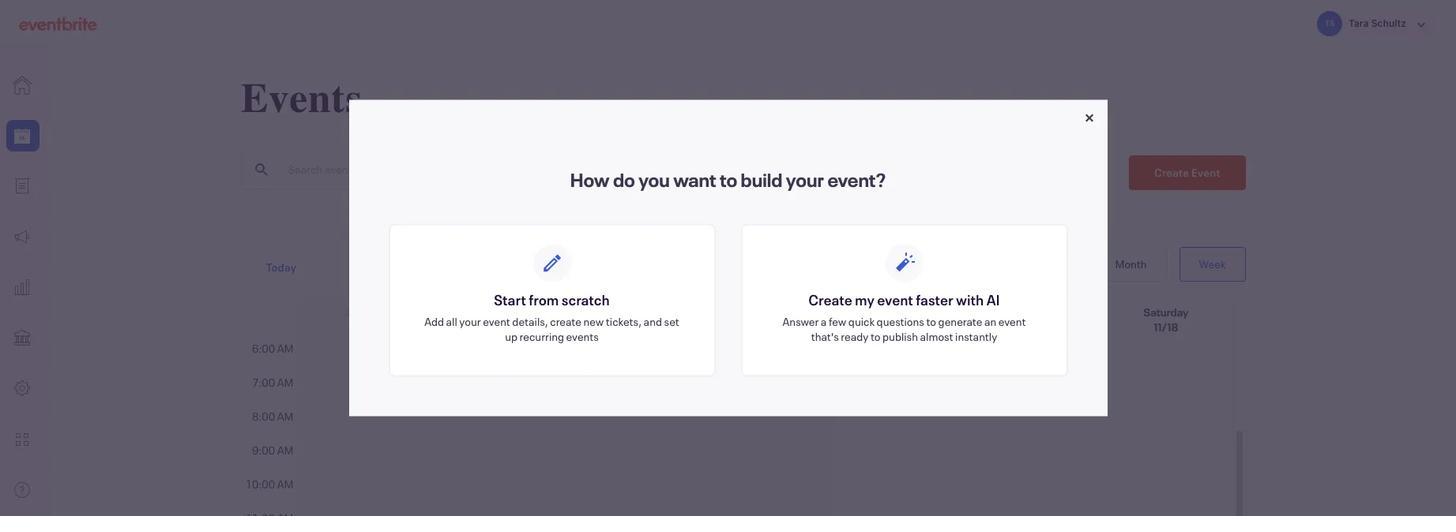 Task type: describe. For each thing, give the bounding box(es) containing it.
all events link
[[672, 155, 747, 185]]

tickets,
[[606, 314, 642, 329]]

am for 9:00 am
[[277, 443, 293, 458]]

6:00
[[252, 341, 275, 356]]

quick
[[848, 314, 875, 329]]

all
[[446, 314, 457, 329]]

create my event faster with ai answer a few quick questions to generate an event that's ready to publish almost instantly
[[783, 290, 1026, 344]]

do
[[613, 167, 635, 192]]

6:00 am
[[252, 341, 293, 356]]

Apps text field
[[0, 424, 46, 456]]

build
[[741, 167, 783, 192]]

11/18
[[1154, 320, 1178, 335]]

friday 11/17
[[1017, 305, 1047, 335]]

2023
[[689, 257, 724, 276]]

11/14
[[619, 320, 643, 335]]

11/12
[[352, 320, 375, 335]]

with
[[956, 290, 984, 309]]

schultz
[[1371, 17, 1406, 29]]

sunday 11/12
[[345, 305, 382, 335]]

1 horizontal spatial to
[[871, 329, 880, 344]]

faster
[[916, 290, 953, 309]]

event?
[[828, 167, 886, 192]]

all events menu bar
[[672, 155, 747, 191]]

section inside the how do you want to build your event? dialog
[[388, 224, 1068, 377]]

8:00
[[252, 409, 275, 424]]

2 horizontal spatial to
[[926, 314, 936, 329]]

monday
[[477, 305, 518, 320]]

Home text field
[[0, 70, 46, 101]]

11/13
[[485, 320, 509, 335]]

create-subtitle element
[[421, 314, 682, 344]]

from
[[529, 290, 559, 309]]

generate
[[938, 314, 982, 329]]

event inside the start from scratch add all your event details, create new tickets, and set up recurring events
[[483, 314, 510, 329]]

11/16
[[886, 320, 911, 335]]

1 horizontal spatial your
[[786, 167, 824, 192]]

tara
[[1349, 17, 1369, 29]]

create
[[550, 314, 581, 329]]

am for 8:00 am
[[277, 409, 293, 424]]

an
[[984, 314, 996, 329]]

tuesday 11/14
[[611, 305, 651, 335]]

Marketing text field
[[0, 221, 46, 253]]

recurring
[[520, 329, 564, 344]]

10:00
[[245, 477, 275, 492]]

how do you want to build your event?
[[570, 167, 886, 192]]

all
[[682, 163, 693, 176]]

tara schultz menu bar
[[1295, 0, 1444, 47]]

events inside the start from scratch add all your event details, create new tickets, and set up recurring events
[[566, 329, 599, 344]]

few
[[829, 314, 846, 329]]

want
[[673, 167, 716, 192]]

10:00 am
[[245, 477, 293, 492]]

saturday 11/18
[[1143, 305, 1189, 335]]

0 horizontal spatial to
[[720, 167, 737, 192]]

monday 11/13
[[477, 305, 518, 335]]

reporting image
[[13, 278, 32, 297]]

Org Settings text field
[[0, 373, 46, 404]]



Task type: locate. For each thing, give the bounding box(es) containing it.
11/17
[[1021, 320, 1044, 335]]

thursday 11/16
[[876, 305, 921, 335]]

small image for tara schultz
[[1412, 15, 1431, 34]]

0 vertical spatial your
[[786, 167, 824, 192]]

1 vertical spatial events
[[566, 329, 599, 344]]

finance image
[[13, 329, 32, 348]]

small image for all events
[[724, 160, 743, 179]]

small image inside tara schultz link
[[1412, 15, 1431, 34]]

create-title element
[[421, 290, 682, 309]]

am right 7:00
[[277, 375, 293, 390]]

am right the 6:00
[[277, 341, 293, 356]]

option group containing month
[[1095, 247, 1246, 282]]

marketing image
[[13, 228, 32, 246]]

november
[[617, 257, 686, 276]]

apps image
[[13, 431, 32, 450]]

your inside the start from scratch add all your event details, create new tickets, and set up recurring events
[[459, 314, 481, 329]]

Reporting text field
[[0, 272, 46, 303]]

event
[[877, 290, 913, 309], [483, 314, 510, 329], [998, 314, 1026, 329]]

start from scratch add all your event details, create new tickets, and set up recurring events
[[424, 290, 679, 344]]

small image inside all events 'link'
[[724, 160, 743, 179]]

events image
[[13, 126, 32, 145]]

tara schultz
[[1349, 17, 1406, 29]]

create my event faster with ai element
[[741, 224, 1068, 377]]

your right build
[[786, 167, 824, 192]]

to
[[720, 167, 737, 192], [926, 314, 936, 329], [871, 329, 880, 344]]

3 am from the top
[[277, 409, 293, 424]]

almost
[[920, 329, 953, 344]]

auto-create-title element
[[774, 290, 1035, 309]]

wednesday 11/15
[[735, 305, 794, 335]]

4 am from the top
[[277, 443, 293, 458]]

small image
[[1412, 15, 1431, 34], [724, 160, 743, 179]]

1 horizontal spatial events
[[695, 163, 724, 176]]

0 horizontal spatial event
[[483, 314, 510, 329]]

publish
[[882, 329, 918, 344]]

5 am from the top
[[277, 477, 293, 492]]

1 horizontal spatial event
[[877, 290, 913, 309]]

Events text field
[[0, 120, 46, 152]]

1 am from the top
[[277, 341, 293, 356]]

saturday
[[1143, 305, 1189, 320]]

ready
[[841, 329, 869, 344]]

all events
[[682, 163, 724, 176]]

1 vertical spatial small image
[[724, 160, 743, 179]]

Help Center text field
[[0, 475, 46, 506]]

month
[[1115, 257, 1147, 272]]

my
[[855, 290, 875, 309]]

november 2023
[[617, 257, 724, 276]]

answer
[[783, 314, 819, 329]]

home image
[[13, 76, 32, 95]]

am right "8:00"
[[277, 409, 293, 424]]

0 horizontal spatial events
[[566, 329, 599, 344]]

to left build
[[720, 167, 737, 192]]

0 horizontal spatial small image
[[724, 160, 743, 179]]

events
[[241, 75, 362, 122]]

sunday
[[345, 305, 382, 320]]

your
[[786, 167, 824, 192], [459, 314, 481, 329]]

9:00
[[252, 443, 275, 458]]

am for 6:00 am
[[277, 341, 293, 356]]

11/15
[[753, 320, 777, 335]]

2 am from the top
[[277, 375, 293, 390]]

am
[[277, 341, 293, 356], [277, 375, 293, 390], [277, 409, 293, 424], [277, 443, 293, 458], [277, 477, 293, 492]]

questions
[[877, 314, 924, 329]]

how do you want to build your event? dialog
[[349, 100, 1107, 417]]

up
[[505, 329, 518, 344]]

events
[[695, 163, 724, 176], [566, 329, 599, 344]]

2 horizontal spatial event
[[998, 314, 1026, 329]]

1 vertical spatial your
[[459, 314, 481, 329]]

Orders text field
[[0, 171, 46, 202]]

to down faster
[[926, 314, 936, 329]]

0 horizontal spatial your
[[459, 314, 481, 329]]

start
[[494, 290, 526, 309]]

0 vertical spatial events
[[695, 163, 724, 176]]

section containing start from scratch
[[388, 224, 1068, 377]]

a
[[821, 314, 827, 329]]

friday
[[1017, 305, 1047, 320]]

option group
[[1095, 247, 1246, 282]]

that's
[[811, 329, 839, 344]]

am right 9:00
[[277, 443, 293, 458]]

orders image
[[13, 177, 32, 196]]

new
[[583, 314, 604, 329]]

events inside 'link'
[[695, 163, 724, 176]]

add
[[424, 314, 444, 329]]

details,
[[512, 314, 548, 329]]

1 horizontal spatial small image
[[1412, 15, 1431, 34]]

ai
[[986, 290, 1000, 309]]

start from scratch element
[[388, 224, 715, 377]]

tara schultz link
[[1314, 8, 1438, 39]]

your right all
[[459, 314, 481, 329]]

set
[[664, 314, 679, 329]]

scratch
[[561, 290, 610, 309]]

thursday
[[876, 305, 921, 320]]

tuesday
[[611, 305, 651, 320]]

week
[[1199, 257, 1226, 272]]

you
[[638, 167, 670, 192]]

section
[[388, 224, 1068, 377]]

8:00 am
[[252, 409, 293, 424]]

to right ready
[[871, 329, 880, 344]]

7:00 am
[[252, 375, 293, 390]]

am for 7:00 am
[[277, 375, 293, 390]]

instantly
[[955, 329, 997, 344]]

org settings image
[[13, 379, 32, 398]]

wednesday
[[735, 305, 794, 320]]

how
[[570, 167, 610, 192]]

am for 10:00 am
[[277, 477, 293, 492]]

0 vertical spatial small image
[[1412, 15, 1431, 34]]

7:00
[[252, 375, 275, 390]]

9:00 am
[[252, 443, 293, 458]]

and
[[644, 314, 662, 329]]

create
[[808, 290, 852, 309]]

Finance text field
[[0, 322, 46, 354]]

help center image
[[13, 481, 32, 500]]

auto-create-subtitle element
[[774, 314, 1035, 344]]

am right 10:00
[[277, 477, 293, 492]]



Task type: vqa. For each thing, say whether or not it's contained in the screenshot.


